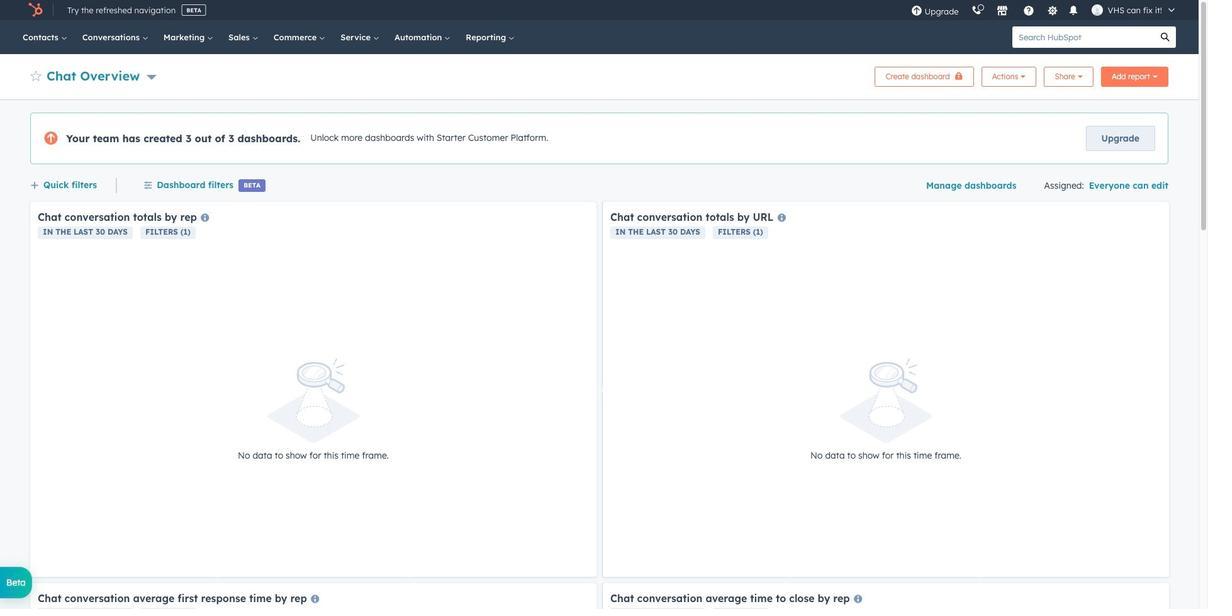 Task type: vqa. For each thing, say whether or not it's contained in the screenshot.
CHAT CONVERSATION AVERAGE FIRST RESPONSE TIME BY REP 'Element'
yes



Task type: locate. For each thing, give the bounding box(es) containing it.
menu
[[905, 0, 1184, 20]]

Search HubSpot search field
[[1013, 26, 1155, 48]]

banner
[[30, 63, 1169, 87]]

chat conversation totals by rep element
[[30, 202, 597, 577]]

jer mill image
[[1092, 4, 1103, 16]]

chat conversation average time to close by rep element
[[603, 583, 1169, 609]]



Task type: describe. For each thing, give the bounding box(es) containing it.
chat conversation totals by url element
[[603, 202, 1169, 577]]

marketplaces image
[[997, 6, 1008, 17]]

chat conversation average first response time by rep element
[[30, 583, 597, 609]]



